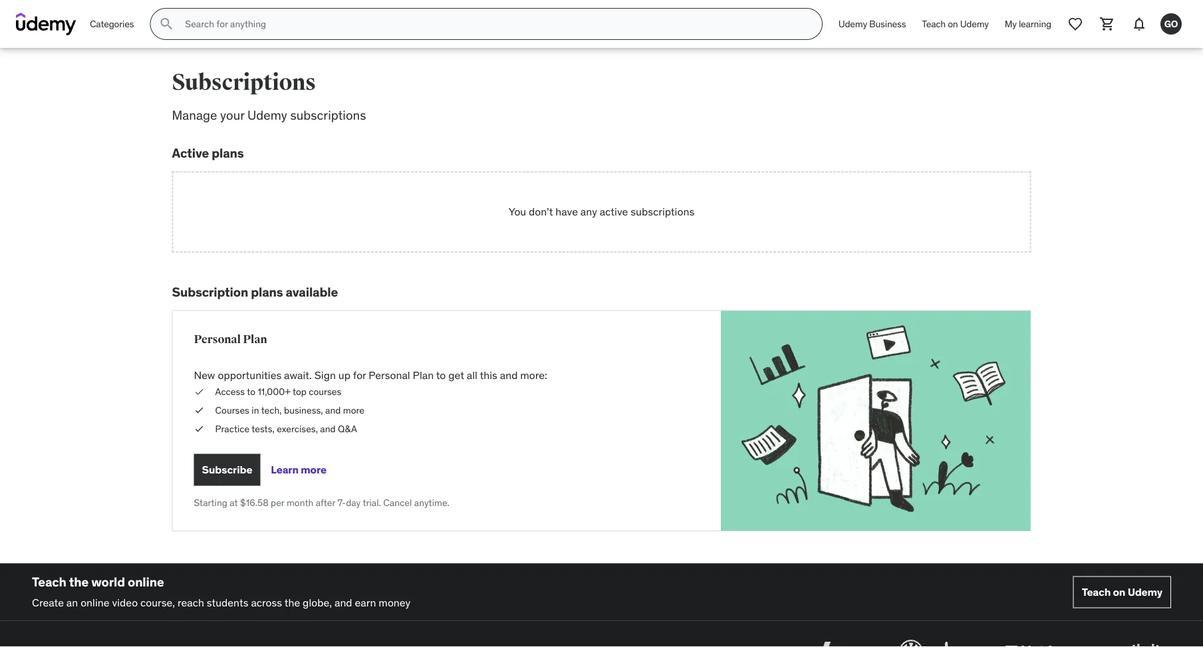 Task type: locate. For each thing, give the bounding box(es) containing it.
more right learn
[[301, 463, 327, 477]]

to down opportunities
[[247, 386, 256, 398]]

0 vertical spatial teach on udemy
[[922, 18, 989, 30]]

available
[[286, 284, 338, 300]]

online right an
[[81, 596, 110, 609]]

udemy business
[[839, 18, 906, 30]]

cancel
[[383, 497, 412, 509]]

teach on udemy link left my
[[914, 8, 997, 40]]

box image
[[942, 638, 987, 647]]

notifications image
[[1132, 16, 1148, 32]]

have
[[556, 205, 578, 219]]

xsmall image down new in the bottom left of the page
[[194, 386, 205, 399]]

1 horizontal spatial to
[[436, 368, 446, 382]]

go link
[[1156, 8, 1188, 40]]

you don't have any active subscriptions
[[509, 205, 695, 219]]

0 vertical spatial xsmall image
[[194, 386, 205, 399]]

0 horizontal spatial teach on udemy link
[[914, 8, 997, 40]]

2 xsmall image from the top
[[194, 422, 205, 435]]

volkswagen image
[[897, 638, 926, 647]]

teach on udemy for the left teach on udemy link
[[922, 18, 989, 30]]

my
[[1005, 18, 1017, 30]]

udemy left my
[[961, 18, 989, 30]]

more:
[[520, 368, 548, 382]]

more
[[343, 404, 365, 416], [301, 463, 327, 477]]

and
[[500, 368, 518, 382], [325, 404, 341, 416], [320, 423, 336, 435], [335, 596, 352, 609]]

1 vertical spatial xsmall image
[[194, 422, 205, 435]]

1 vertical spatial more
[[301, 463, 327, 477]]

$16.58
[[240, 497, 269, 509]]

await.
[[284, 368, 312, 382]]

1 vertical spatial personal
[[369, 368, 410, 382]]

2 horizontal spatial teach
[[1082, 586, 1111, 599]]

xsmall image
[[194, 386, 205, 399], [194, 422, 205, 435]]

1 horizontal spatial subscriptions
[[631, 205, 695, 219]]

teach on udemy left my
[[922, 18, 989, 30]]

subscriptions
[[290, 107, 366, 123], [631, 205, 695, 219]]

business
[[870, 18, 906, 30]]

starting at $16.58 per month after 7-day trial. cancel anytime.
[[194, 497, 450, 509]]

the left "globe,"
[[285, 596, 300, 609]]

the up an
[[69, 574, 89, 590]]

more up q&a
[[343, 404, 365, 416]]

teach up eventbrite image
[[1082, 586, 1111, 599]]

across
[[251, 596, 282, 609]]

plans left available
[[251, 284, 283, 300]]

manage
[[172, 107, 217, 123]]

teach the world online create an online video course, reach students across the globe, and earn money
[[32, 574, 411, 609]]

0 horizontal spatial subscriptions
[[290, 107, 366, 123]]

on for the left teach on udemy link
[[948, 18, 959, 30]]

0 horizontal spatial online
[[81, 596, 110, 609]]

udemy business link
[[831, 8, 914, 40]]

teach for the left teach on udemy link
[[922, 18, 946, 30]]

0 vertical spatial teach on udemy link
[[914, 8, 997, 40]]

teach on udemy up eventbrite image
[[1082, 586, 1163, 599]]

online
[[128, 574, 164, 590], [81, 596, 110, 609]]

0 horizontal spatial the
[[69, 574, 89, 590]]

courses in tech, business, and more
[[215, 404, 365, 416]]

plan left the "get"
[[413, 368, 434, 382]]

1 horizontal spatial online
[[128, 574, 164, 590]]

0 vertical spatial the
[[69, 574, 89, 590]]

tech,
[[261, 404, 282, 416]]

practice tests, exercises, and q&a
[[215, 423, 357, 435]]

xsmall image for access
[[194, 386, 205, 399]]

1 horizontal spatial teach on udemy
[[1082, 586, 1163, 599]]

1 xsmall image from the top
[[194, 386, 205, 399]]

0 vertical spatial online
[[128, 574, 164, 590]]

udemy right your
[[248, 107, 287, 123]]

subscriptions
[[172, 69, 316, 96]]

all
[[467, 368, 478, 382]]

to
[[436, 368, 446, 382], [247, 386, 256, 398]]

0 vertical spatial plan
[[243, 332, 267, 346]]

0 horizontal spatial on
[[948, 18, 959, 30]]

learn more
[[271, 463, 327, 477]]

1 horizontal spatial teach
[[922, 18, 946, 30]]

1 vertical spatial the
[[285, 596, 300, 609]]

1 vertical spatial online
[[81, 596, 110, 609]]

categories button
[[82, 8, 142, 40]]

wishlist image
[[1068, 16, 1084, 32]]

subscription
[[172, 284, 248, 300]]

practice
[[215, 423, 250, 435]]

personal plan
[[194, 332, 267, 346]]

trial.
[[363, 497, 381, 509]]

an
[[66, 596, 78, 609]]

0 vertical spatial plans
[[212, 145, 244, 161]]

1 horizontal spatial plan
[[413, 368, 434, 382]]

online up course,
[[128, 574, 164, 590]]

subscribe
[[202, 463, 252, 477]]

0 horizontal spatial teach
[[32, 574, 66, 590]]

teach
[[922, 18, 946, 30], [32, 574, 66, 590], [1082, 586, 1111, 599]]

plan
[[243, 332, 267, 346], [413, 368, 434, 382]]

personal right for
[[369, 368, 410, 382]]

starting
[[194, 497, 228, 509]]

plans
[[212, 145, 244, 161], [251, 284, 283, 300]]

teach on udemy link up eventbrite image
[[1074, 577, 1172, 609]]

teach on udemy
[[922, 18, 989, 30], [1082, 586, 1163, 599]]

on up eventbrite image
[[1114, 586, 1126, 599]]

plans right the active on the top left of page
[[212, 145, 244, 161]]

q&a
[[338, 423, 357, 435]]

subscribe button
[[194, 454, 260, 486]]

netapp image
[[1003, 638, 1079, 647]]

0 horizontal spatial plans
[[212, 145, 244, 161]]

globe,
[[303, 596, 332, 609]]

this
[[480, 368, 498, 382]]

students
[[207, 596, 249, 609]]

0 vertical spatial on
[[948, 18, 959, 30]]

per
[[271, 497, 284, 509]]

xsmall image down xsmall image
[[194, 422, 205, 435]]

1 horizontal spatial personal
[[369, 368, 410, 382]]

1 vertical spatial subscriptions
[[631, 205, 695, 219]]

create
[[32, 596, 64, 609]]

udemy up eventbrite image
[[1128, 586, 1163, 599]]

0 horizontal spatial more
[[301, 463, 327, 477]]

udemy
[[839, 18, 868, 30], [961, 18, 989, 30], [248, 107, 287, 123], [1128, 586, 1163, 599]]

subscription plans available
[[172, 284, 338, 300]]

0 vertical spatial subscriptions
[[290, 107, 366, 123]]

teach inside teach the world online create an online video course, reach students across the globe, and earn money
[[32, 574, 66, 590]]

plan up opportunities
[[243, 332, 267, 346]]

the
[[69, 574, 89, 590], [285, 596, 300, 609]]

active
[[600, 205, 628, 219]]

1 vertical spatial on
[[1114, 586, 1126, 599]]

courses
[[215, 404, 249, 416]]

for
[[353, 368, 366, 382]]

0 horizontal spatial teach on udemy
[[922, 18, 989, 30]]

active
[[172, 145, 209, 161]]

personal
[[194, 332, 241, 346], [369, 368, 410, 382]]

teach right business
[[922, 18, 946, 30]]

0 vertical spatial more
[[343, 404, 365, 416]]

0 vertical spatial personal
[[194, 332, 241, 346]]

and left the earn
[[335, 596, 352, 609]]

submit search image
[[159, 16, 175, 32]]

at
[[230, 497, 238, 509]]

teach on udemy link
[[914, 8, 997, 40], [1074, 577, 1172, 609]]

teach for the right teach on udemy link
[[1082, 586, 1111, 599]]

new opportunities await. sign up for personal plan to get all this and more:
[[194, 368, 548, 382]]

1 vertical spatial teach on udemy
[[1082, 586, 1163, 599]]

video
[[112, 596, 138, 609]]

1 horizontal spatial plans
[[251, 284, 283, 300]]

nasdaq image
[[804, 638, 881, 647]]

on
[[948, 18, 959, 30], [1114, 586, 1126, 599]]

business,
[[284, 404, 323, 416]]

to left the "get"
[[436, 368, 446, 382]]

sign
[[315, 368, 336, 382]]

teach up the "create" in the left of the page
[[32, 574, 66, 590]]

plans for active
[[212, 145, 244, 161]]

personal up new in the bottom left of the page
[[194, 332, 241, 346]]

1 vertical spatial to
[[247, 386, 256, 398]]

1 vertical spatial plans
[[251, 284, 283, 300]]

on left my
[[948, 18, 959, 30]]

anytime.
[[414, 497, 450, 509]]

after
[[316, 497, 335, 509]]

0 horizontal spatial to
[[247, 386, 256, 398]]

1 vertical spatial teach on udemy link
[[1074, 577, 1172, 609]]

and down courses
[[325, 404, 341, 416]]

1 horizontal spatial on
[[1114, 586, 1126, 599]]



Task type: vqa. For each thing, say whether or not it's contained in the screenshot.
Teach to the right
yes



Task type: describe. For each thing, give the bounding box(es) containing it.
opportunities
[[218, 368, 282, 382]]

xsmall image for practice
[[194, 422, 205, 435]]

get
[[449, 368, 464, 382]]

courses
[[309, 386, 342, 398]]

udemy image
[[16, 13, 77, 35]]

world
[[91, 574, 125, 590]]

Search for anything text field
[[183, 13, 806, 35]]

up
[[339, 368, 351, 382]]

active plans
[[172, 145, 244, 161]]

xsmall image
[[194, 404, 205, 417]]

access to 11,000+ top courses
[[215, 386, 342, 398]]

don't
[[529, 205, 553, 219]]

and right 'this'
[[500, 368, 518, 382]]

0 horizontal spatial plan
[[243, 332, 267, 346]]

you
[[509, 205, 526, 219]]

learn
[[271, 463, 299, 477]]

1 horizontal spatial the
[[285, 596, 300, 609]]

7-
[[338, 497, 346, 509]]

udemy left business
[[839, 18, 868, 30]]

tests,
[[252, 423, 275, 435]]

new
[[194, 368, 215, 382]]

teach on udemy for the right teach on udemy link
[[1082, 586, 1163, 599]]

access
[[215, 386, 245, 398]]

and left q&a
[[320, 423, 336, 435]]

1 horizontal spatial teach on udemy link
[[1074, 577, 1172, 609]]

my learning
[[1005, 18, 1052, 30]]

11,000+
[[258, 386, 291, 398]]

course,
[[140, 596, 175, 609]]

any
[[581, 205, 597, 219]]

money
[[379, 596, 411, 609]]

0 vertical spatial to
[[436, 368, 446, 382]]

more inside learn more link
[[301, 463, 327, 477]]

plans for subscription
[[251, 284, 283, 300]]

earn
[[355, 596, 376, 609]]

top
[[293, 386, 307, 398]]

learn more link
[[271, 454, 327, 486]]

your
[[220, 107, 245, 123]]

and inside teach the world online create an online video course, reach students across the globe, and earn money
[[335, 596, 352, 609]]

shopping cart with 0 items image
[[1100, 16, 1116, 32]]

day
[[346, 497, 361, 509]]

my learning link
[[997, 8, 1060, 40]]

1 vertical spatial plan
[[413, 368, 434, 382]]

learning
[[1019, 18, 1052, 30]]

month
[[287, 497, 314, 509]]

categories
[[90, 18, 134, 30]]

1 horizontal spatial more
[[343, 404, 365, 416]]

on for the right teach on udemy link
[[1114, 586, 1126, 599]]

in
[[252, 404, 259, 416]]

exercises,
[[277, 423, 318, 435]]

reach
[[178, 596, 204, 609]]

0 horizontal spatial personal
[[194, 332, 241, 346]]

eventbrite image
[[1095, 638, 1172, 647]]

manage your udemy subscriptions
[[172, 107, 366, 123]]

go
[[1165, 18, 1179, 30]]



